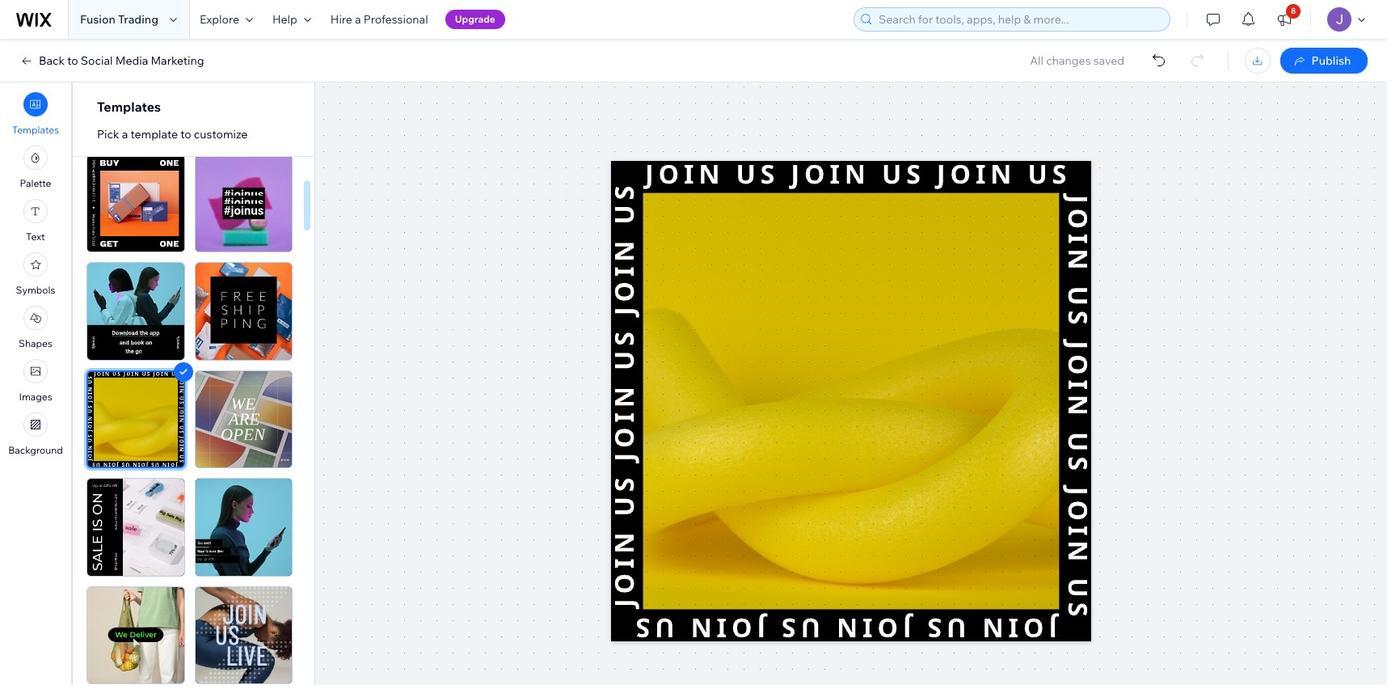 Task type: vqa. For each thing, say whether or not it's contained in the screenshot.
the topmost a
yes



Task type: describe. For each thing, give the bounding box(es) containing it.
publish
[[1312, 53, 1352, 68]]

fusion
[[80, 12, 116, 27]]

fusion trading
[[80, 12, 159, 27]]

Search for tools, apps, help & more... field
[[874, 8, 1165, 31]]

upgrade button
[[445, 10, 505, 29]]

background button
[[8, 412, 63, 456]]

palette
[[20, 177, 51, 189]]

templates button
[[12, 92, 59, 136]]

hire
[[331, 12, 353, 27]]

explore
[[200, 12, 239, 27]]

0 horizontal spatial to
[[67, 53, 78, 68]]

saved
[[1094, 53, 1125, 68]]

back to social media marketing
[[39, 53, 204, 68]]

media
[[115, 53, 148, 68]]

shapes
[[19, 337, 53, 349]]

pick a template to customize
[[97, 127, 248, 142]]

symbols button
[[16, 252, 55, 296]]

publish button
[[1281, 48, 1368, 74]]

back
[[39, 53, 65, 68]]

1 horizontal spatial to
[[181, 127, 191, 142]]

8
[[1292, 6, 1297, 16]]

back to social media marketing button
[[19, 53, 204, 68]]

templates inside menu
[[12, 124, 59, 136]]

a for template
[[122, 127, 128, 142]]

pick
[[97, 127, 119, 142]]

hire a professional
[[331, 12, 428, 27]]

all
[[1031, 53, 1044, 68]]

background
[[8, 444, 63, 456]]

hire a professional link
[[321, 0, 438, 39]]

marketing
[[151, 53, 204, 68]]



Task type: locate. For each thing, give the bounding box(es) containing it.
menu containing templates
[[0, 87, 71, 461]]

0 horizontal spatial a
[[122, 127, 128, 142]]

trading
[[118, 12, 159, 27]]

8 button
[[1267, 0, 1303, 39]]

0 vertical spatial templates
[[97, 99, 161, 115]]

1 horizontal spatial templates
[[97, 99, 161, 115]]

0 vertical spatial to
[[67, 53, 78, 68]]

1 vertical spatial a
[[122, 127, 128, 142]]

a for professional
[[355, 12, 361, 27]]

text
[[26, 231, 45, 243]]

templates up palette button
[[12, 124, 59, 136]]

upgrade
[[455, 13, 496, 25]]

1 vertical spatial to
[[181, 127, 191, 142]]

a right hire
[[355, 12, 361, 27]]

1 horizontal spatial a
[[355, 12, 361, 27]]

professional
[[364, 12, 428, 27]]

0 horizontal spatial templates
[[12, 124, 59, 136]]

images
[[19, 391, 52, 403]]

a right pick
[[122, 127, 128, 142]]

0 vertical spatial a
[[355, 12, 361, 27]]

a
[[355, 12, 361, 27], [122, 127, 128, 142]]

palette button
[[20, 146, 51, 189]]

1 vertical spatial templates
[[12, 124, 59, 136]]

social
[[81, 53, 113, 68]]

shapes button
[[19, 306, 53, 349]]

templates up pick
[[97, 99, 161, 115]]

symbols
[[16, 284, 55, 296]]

to
[[67, 53, 78, 68], [181, 127, 191, 142]]

all changes saved
[[1031, 53, 1125, 68]]

changes
[[1047, 53, 1091, 68]]

customize
[[194, 127, 248, 142]]

help button
[[263, 0, 321, 39]]

help
[[273, 12, 298, 27]]

to right template
[[181, 127, 191, 142]]

images button
[[19, 359, 52, 403]]

template
[[131, 127, 178, 142]]

menu
[[0, 87, 71, 461]]

text button
[[23, 199, 48, 243]]

to right back
[[67, 53, 78, 68]]

templates
[[97, 99, 161, 115], [12, 124, 59, 136]]



